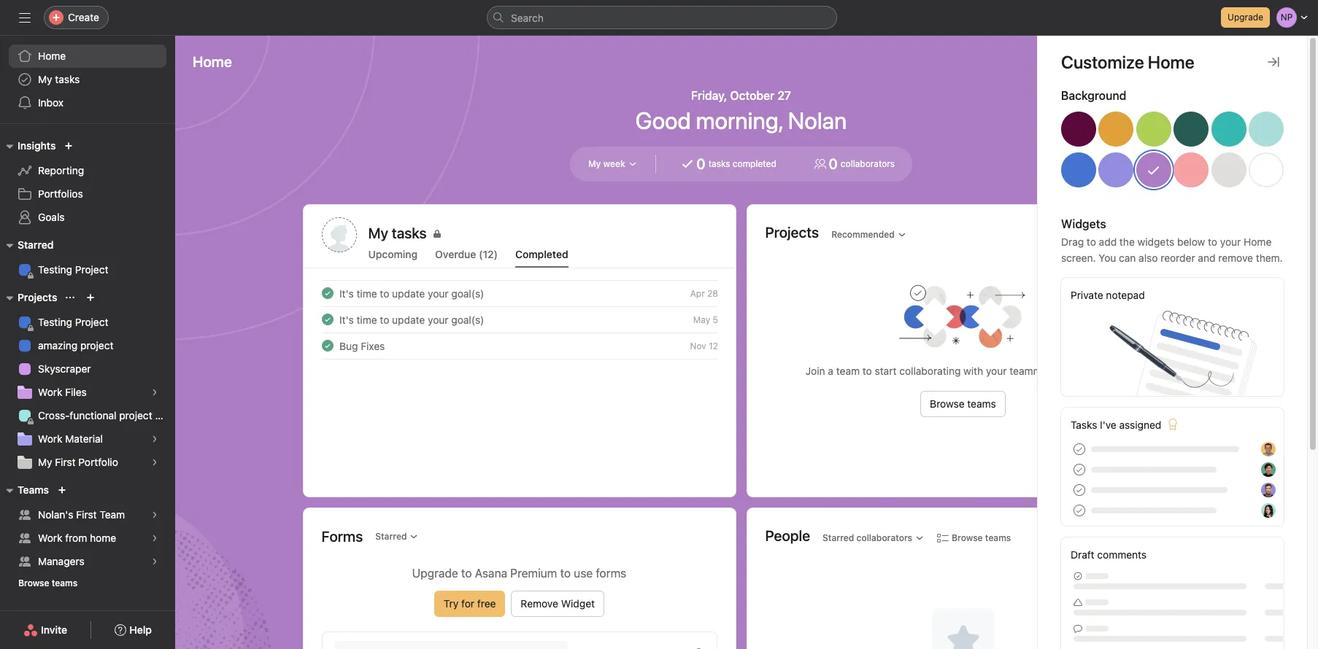 Task type: describe. For each thing, give the bounding box(es) containing it.
also
[[1139, 252, 1159, 264]]

0 for tasks completed
[[697, 156, 706, 172]]

1 vertical spatial browse teams button
[[931, 528, 1018, 549]]

nov 12
[[690, 341, 718, 352]]

my for my tasks
[[38, 73, 52, 85]]

skyscraper link
[[9, 358, 167, 381]]

it's for may
[[339, 314, 354, 326]]

private notepad
[[1071, 289, 1146, 302]]

insights
[[18, 139, 56, 152]]

premium
[[511, 567, 558, 581]]

to left "add"
[[1087, 236, 1097, 248]]

team
[[100, 509, 125, 521]]

home link
[[9, 45, 167, 68]]

1 horizontal spatial project
[[119, 410, 152, 422]]

background option group
[[1062, 112, 1285, 194]]

1 vertical spatial starred button
[[369, 527, 425, 548]]

my first portfolio
[[38, 456, 118, 469]]

asana
[[475, 567, 508, 581]]

(12)
[[479, 248, 498, 261]]

inbox
[[38, 96, 64, 109]]

work files
[[38, 386, 87, 399]]

1 vertical spatial browse
[[952, 533, 983, 544]]

home inside drag to add the widgets below to your home screen. you can also reorder and remove them.
[[1245, 236, 1272, 248]]

assigned
[[1120, 419, 1162, 432]]

work from home
[[38, 532, 116, 545]]

my for my first portfolio
[[38, 456, 52, 469]]

work from home link
[[9, 527, 167, 551]]

time for may
[[356, 314, 377, 326]]

27
[[778, 89, 792, 102]]

widgets
[[1138, 236, 1175, 248]]

completed checkbox for apr 28
[[319, 285, 336, 302]]

work for work files
[[38, 386, 62, 399]]

remove widget
[[521, 598, 595, 611]]

notepad
[[1107, 289, 1146, 302]]

completed checkbox for nov 12
[[319, 337, 336, 355]]

my tasks
[[368, 225, 427, 242]]

managers
[[38, 556, 85, 568]]

tasks
[[1071, 419, 1098, 432]]

portfolios
[[38, 188, 83, 200]]

work material
[[38, 433, 103, 445]]

my week
[[589, 158, 626, 169]]

friday, october 27 good morning, nolan
[[636, 89, 847, 134]]

draft
[[1071, 549, 1095, 562]]

join
[[806, 365, 826, 378]]

28
[[707, 288, 718, 299]]

update for may 5
[[392, 314, 425, 326]]

them.
[[1257, 252, 1284, 264]]

my for my week
[[589, 158, 601, 169]]

starred inside starred collaborators dropdown button
[[823, 533, 855, 544]]

apr 28 button
[[690, 288, 718, 299]]

customize home
[[1062, 52, 1195, 72]]

can
[[1120, 252, 1137, 264]]

it's time to update your goal(s) for apr 28
[[339, 287, 484, 300]]

teams button
[[0, 482, 49, 500]]

projects element
[[0, 285, 175, 478]]

drag to add the widgets below to your home screen. you can also reorder and remove them.
[[1062, 236, 1284, 264]]

upcoming button
[[368, 248, 418, 268]]

plan
[[155, 410, 175, 422]]

background
[[1062, 89, 1127, 102]]

try for free
[[444, 598, 496, 611]]

insights element
[[0, 133, 175, 232]]

goals link
[[9, 206, 167, 229]]

overdue (12)
[[435, 248, 498, 261]]

to up and
[[1209, 236, 1218, 248]]

nov 12 button
[[690, 341, 718, 352]]

remove
[[1219, 252, 1254, 264]]

teams for browse teams button inside teams element
[[52, 578, 78, 589]]

12
[[709, 341, 718, 352]]

nolan's first team link
[[9, 504, 167, 527]]

recommended
[[832, 229, 895, 240]]

work for work from home
[[38, 532, 62, 545]]

managers link
[[9, 551, 167, 574]]

a
[[828, 365, 834, 378]]

to left start
[[863, 365, 873, 378]]

portfolios link
[[9, 183, 167, 206]]

projects inside dropdown button
[[18, 291, 57, 304]]

browse teams inside teams element
[[18, 578, 78, 589]]

reporting link
[[9, 159, 167, 183]]

my tasks link
[[9, 68, 167, 91]]

week
[[604, 158, 626, 169]]

it's for apr
[[339, 287, 354, 300]]

private
[[1071, 289, 1104, 302]]

goal(s) for may
[[451, 314, 484, 326]]

apr 28
[[690, 288, 718, 299]]

my first portfolio link
[[9, 451, 167, 475]]

forms
[[596, 567, 627, 581]]

customize button
[[1096, 156, 1180, 182]]

tasks inside my tasks link
[[55, 73, 80, 85]]

new project or portfolio image
[[86, 294, 95, 302]]

see details, my first portfolio image
[[150, 459, 159, 467]]

hide sidebar image
[[19, 12, 31, 23]]

may 5 button
[[693, 314, 718, 325]]

work files link
[[9, 381, 167, 405]]

goals
[[38, 211, 65, 223]]

reporting
[[38, 164, 84, 177]]

first for my
[[55, 456, 76, 469]]

you
[[1099, 252, 1117, 264]]

apr
[[690, 288, 705, 299]]

help button
[[105, 618, 161, 644]]

testing project inside projects element
[[38, 316, 108, 329]]

browse for topmost browse teams button
[[931, 398, 965, 410]]

the
[[1120, 236, 1136, 248]]

bug
[[339, 340, 358, 352]]

draft comments
[[1071, 549, 1147, 562]]

from
[[65, 532, 87, 545]]

global element
[[0, 36, 175, 123]]

and
[[1199, 252, 1216, 264]]

portfolio
[[78, 456, 118, 469]]

see details, work material image
[[150, 435, 159, 444]]

for
[[462, 598, 475, 611]]



Task type: vqa. For each thing, say whether or not it's contained in the screenshot.
Completed option to the top
yes



Task type: locate. For each thing, give the bounding box(es) containing it.
0 vertical spatial testing
[[38, 264, 72, 276]]

first inside teams element
[[76, 509, 97, 521]]

it's time to update your goal(s) for may 5
[[339, 314, 484, 326]]

1 work from the top
[[38, 386, 62, 399]]

amazing project link
[[9, 334, 167, 358]]

it's up bug
[[339, 287, 354, 300]]

1 vertical spatial completed image
[[319, 337, 336, 355]]

2 horizontal spatial starred
[[823, 533, 855, 544]]

0 vertical spatial browse
[[931, 398, 965, 410]]

remove
[[521, 598, 559, 611]]

tasks left completed
[[709, 158, 731, 169]]

projects left show options, current sort, top icon
[[18, 291, 57, 304]]

may 5
[[693, 314, 718, 325]]

starred down goals
[[18, 239, 54, 251]]

3 completed checkbox from the top
[[319, 337, 336, 355]]

close customization pane image
[[1269, 56, 1280, 68]]

collaborators inside dropdown button
[[857, 533, 913, 544]]

first down work material
[[55, 456, 76, 469]]

0 vertical spatial update
[[392, 287, 425, 300]]

1 vertical spatial goal(s)
[[451, 314, 484, 326]]

testing project link inside starred element
[[9, 259, 167, 282]]

0 horizontal spatial home
[[38, 50, 66, 62]]

0 vertical spatial work
[[38, 386, 62, 399]]

collaborating
[[900, 365, 961, 378]]

starred right people
[[823, 533, 855, 544]]

2 time from the top
[[356, 314, 377, 326]]

testing up show options, current sort, top icon
[[38, 264, 72, 276]]

0 vertical spatial project
[[75, 264, 108, 276]]

forms
[[322, 529, 363, 546]]

add
[[1100, 236, 1118, 248]]

my tasks
[[38, 73, 80, 85]]

1 vertical spatial testing
[[38, 316, 72, 329]]

testing inside projects element
[[38, 316, 72, 329]]

functional
[[70, 410, 116, 422]]

2 vertical spatial teams
[[52, 578, 78, 589]]

2 testing project link from the top
[[9, 311, 167, 334]]

cross-functional project plan link
[[9, 405, 175, 428]]

2 testing project from the top
[[38, 316, 108, 329]]

browse teams image
[[58, 486, 66, 495]]

friday,
[[692, 89, 728, 102]]

add profile photo image
[[322, 218, 357, 253]]

goal(s)
[[451, 287, 484, 300], [451, 314, 484, 326]]

0 vertical spatial starred button
[[0, 237, 54, 254]]

1 it's from the top
[[339, 287, 354, 300]]

it's time to update your goal(s)
[[339, 287, 484, 300], [339, 314, 484, 326]]

1 vertical spatial completed checkbox
[[319, 311, 336, 329]]

2 project from the top
[[75, 316, 108, 329]]

project
[[75, 264, 108, 276], [75, 316, 108, 329]]

0 vertical spatial first
[[55, 456, 76, 469]]

1 horizontal spatial first
[[76, 509, 97, 521]]

remove widget button
[[512, 592, 605, 618]]

testing inside starred element
[[38, 264, 72, 276]]

team
[[837, 365, 860, 378]]

teammates
[[1010, 365, 1063, 378]]

1 completed image from the top
[[319, 285, 336, 302]]

2 vertical spatial browse teams button
[[12, 574, 84, 594]]

1 vertical spatial teams
[[986, 533, 1012, 544]]

upgrade
[[1228, 12, 1264, 23], [412, 567, 458, 581]]

starred element
[[0, 232, 175, 285]]

upgrade inside button
[[1228, 12, 1264, 23]]

1 goal(s) from the top
[[451, 287, 484, 300]]

0 vertical spatial goal(s)
[[451, 287, 484, 300]]

goal(s) for apr
[[451, 287, 484, 300]]

my week button
[[582, 154, 644, 175]]

nolan's
[[38, 509, 73, 521]]

0 vertical spatial my
[[38, 73, 52, 85]]

0 horizontal spatial upgrade
[[412, 567, 458, 581]]

see details, managers image
[[150, 558, 159, 567]]

1 time from the top
[[356, 287, 377, 300]]

0 horizontal spatial starred button
[[0, 237, 54, 254]]

1 completed checkbox from the top
[[319, 285, 336, 302]]

customize
[[1120, 162, 1170, 175]]

upgrade for upgrade to asana premium to use forms
[[412, 567, 458, 581]]

0 for collaborators
[[829, 156, 838, 172]]

0 vertical spatial completed image
[[319, 285, 336, 302]]

project for testing project link inside starred element
[[75, 264, 108, 276]]

1 horizontal spatial home
[[193, 53, 232, 70]]

testing project up amazing project
[[38, 316, 108, 329]]

browse teams
[[931, 398, 997, 410], [952, 533, 1012, 544], [18, 578, 78, 589]]

teams for topmost browse teams button
[[968, 398, 997, 410]]

it's time to update your goal(s) down upcoming button
[[339, 287, 484, 300]]

0 horizontal spatial 0
[[697, 156, 706, 172]]

0 vertical spatial browse teams
[[931, 398, 997, 410]]

starred button right forms
[[369, 527, 425, 548]]

1 horizontal spatial upgrade
[[1228, 12, 1264, 23]]

completed image up completed icon
[[319, 285, 336, 302]]

2 it's from the top
[[339, 314, 354, 326]]

create
[[68, 11, 99, 23]]

browse teams button inside teams element
[[12, 574, 84, 594]]

to left use at bottom left
[[561, 567, 571, 581]]

upcoming
[[368, 248, 418, 261]]

work down nolan's
[[38, 532, 62, 545]]

starred button
[[0, 237, 54, 254], [369, 527, 425, 548]]

2 testing from the top
[[38, 316, 72, 329]]

drag
[[1062, 236, 1085, 248]]

project inside starred element
[[75, 264, 108, 276]]

0 vertical spatial testing project link
[[9, 259, 167, 282]]

project left plan
[[119, 410, 152, 422]]

1 horizontal spatial 0
[[829, 156, 838, 172]]

2 vertical spatial browse
[[18, 578, 49, 589]]

upgrade button
[[1222, 7, 1271, 28]]

2 it's time to update your goal(s) from the top
[[339, 314, 484, 326]]

1 vertical spatial it's
[[339, 314, 354, 326]]

testing project link down the new project or portfolio icon
[[9, 311, 167, 334]]

0 vertical spatial tasks
[[55, 73, 80, 85]]

2 vertical spatial completed checkbox
[[319, 337, 336, 355]]

0 vertical spatial it's
[[339, 287, 354, 300]]

2 0 from the left
[[829, 156, 838, 172]]

material
[[65, 433, 103, 445]]

2 vertical spatial browse teams
[[18, 578, 78, 589]]

show options, current sort, top image
[[66, 294, 75, 302]]

1 horizontal spatial starred button
[[369, 527, 425, 548]]

reorder
[[1161, 252, 1196, 264]]

1 testing from the top
[[38, 264, 72, 276]]

my up inbox
[[38, 73, 52, 85]]

1 vertical spatial work
[[38, 433, 62, 445]]

completed
[[516, 248, 569, 261]]

1 update from the top
[[392, 287, 425, 300]]

1 horizontal spatial tasks
[[709, 158, 731, 169]]

completed checkbox for may 5
[[319, 311, 336, 329]]

2 update from the top
[[392, 314, 425, 326]]

first
[[55, 456, 76, 469], [76, 509, 97, 521]]

invite
[[41, 624, 67, 637]]

1 vertical spatial first
[[76, 509, 97, 521]]

Completed checkbox
[[319, 285, 336, 302], [319, 311, 336, 329], [319, 337, 336, 355]]

first for nolan's
[[76, 509, 97, 521]]

help
[[129, 624, 152, 637]]

october
[[731, 89, 775, 102]]

collaborators
[[841, 158, 895, 169], [857, 533, 913, 544]]

it's right completed icon
[[339, 314, 354, 326]]

teams element
[[0, 478, 175, 597]]

0 vertical spatial time
[[356, 287, 377, 300]]

1 vertical spatial testing project
[[38, 316, 108, 329]]

first up work from home link
[[76, 509, 97, 521]]

i've
[[1101, 419, 1117, 432]]

work
[[38, 386, 62, 399], [38, 433, 62, 445], [38, 532, 62, 545]]

time for apr
[[356, 287, 377, 300]]

completed image for bug
[[319, 337, 336, 355]]

starred right forms
[[376, 532, 407, 543]]

upgrade to asana premium to use forms
[[412, 567, 627, 581]]

1 vertical spatial project
[[119, 410, 152, 422]]

time down upcoming button
[[356, 287, 377, 300]]

invite button
[[14, 618, 77, 644]]

1 vertical spatial time
[[356, 314, 377, 326]]

2 vertical spatial my
[[38, 456, 52, 469]]

project for testing project link within the projects element
[[75, 316, 108, 329]]

tasks completed
[[709, 158, 777, 169]]

1 vertical spatial project
[[75, 316, 108, 329]]

0 vertical spatial it's time to update your goal(s)
[[339, 287, 484, 300]]

1 vertical spatial my
[[589, 158, 601, 169]]

on projects.
[[1065, 365, 1121, 378]]

below
[[1178, 236, 1206, 248]]

see details, work files image
[[150, 389, 159, 397]]

browse for browse teams button inside teams element
[[18, 578, 49, 589]]

comments
[[1098, 549, 1147, 562]]

home inside global element
[[38, 50, 66, 62]]

1 vertical spatial browse teams
[[952, 533, 1012, 544]]

join a team to start collaborating with your teammates on projects.
[[806, 365, 1121, 378]]

time
[[356, 287, 377, 300], [356, 314, 377, 326]]

upgrade for upgrade
[[1228, 12, 1264, 23]]

testing up amazing
[[38, 316, 72, 329]]

1 vertical spatial update
[[392, 314, 425, 326]]

1 horizontal spatial starred
[[376, 532, 407, 543]]

project up the new project or portfolio icon
[[75, 264, 108, 276]]

0 horizontal spatial tasks
[[55, 73, 80, 85]]

1 vertical spatial testing project link
[[9, 311, 167, 334]]

0 down nolan at the right top of the page
[[829, 156, 838, 172]]

1 vertical spatial tasks
[[709, 158, 731, 169]]

work material link
[[9, 428, 167, 451]]

it's time to update your goal(s) up fixes
[[339, 314, 484, 326]]

tasks
[[55, 73, 80, 85], [709, 158, 731, 169]]

Search tasks, projects, and more text field
[[487, 6, 838, 29]]

work for work material
[[38, 433, 62, 445]]

use
[[574, 567, 593, 581]]

cross-functional project plan
[[38, 410, 175, 422]]

your inside drag to add the widgets below to your home screen. you can also reorder and remove them.
[[1221, 236, 1242, 248]]

try
[[444, 598, 459, 611]]

amazing project
[[38, 340, 114, 352]]

2 goal(s) from the top
[[451, 314, 484, 326]]

3 work from the top
[[38, 532, 62, 545]]

my inside global element
[[38, 73, 52, 85]]

work inside teams element
[[38, 532, 62, 545]]

0 horizontal spatial projects
[[18, 291, 57, 304]]

1 vertical spatial upgrade
[[412, 567, 458, 581]]

first inside projects element
[[55, 456, 76, 469]]

nov
[[690, 341, 706, 352]]

home
[[90, 532, 116, 545]]

to left asana
[[462, 567, 472, 581]]

may
[[693, 314, 710, 325]]

0 horizontal spatial starred
[[18, 239, 54, 251]]

0 vertical spatial upgrade
[[1228, 12, 1264, 23]]

to up fixes
[[380, 314, 389, 326]]

0
[[697, 156, 706, 172], [829, 156, 838, 172]]

my inside projects element
[[38, 456, 52, 469]]

new image
[[65, 142, 73, 150]]

testing project link
[[9, 259, 167, 282], [9, 311, 167, 334]]

0 vertical spatial projects
[[766, 224, 820, 241]]

my tasks link
[[368, 223, 718, 244]]

work up cross-
[[38, 386, 62, 399]]

skyscraper
[[38, 363, 91, 375]]

0 horizontal spatial project
[[80, 340, 114, 352]]

amazing
[[38, 340, 78, 352]]

see details, nolan's first team image
[[150, 511, 159, 520]]

starred inside starred element
[[18, 239, 54, 251]]

0 vertical spatial project
[[80, 340, 114, 352]]

2 horizontal spatial home
[[1245, 236, 1272, 248]]

inbox link
[[9, 91, 167, 115]]

starred collaborators button
[[817, 528, 931, 549]]

0 vertical spatial collaborators
[[841, 158, 895, 169]]

people
[[766, 528, 811, 544]]

1 vertical spatial projects
[[18, 291, 57, 304]]

1 testing project from the top
[[38, 264, 108, 276]]

1 horizontal spatial projects
[[766, 224, 820, 241]]

projects
[[766, 224, 820, 241], [18, 291, 57, 304]]

bug fixes
[[339, 340, 385, 352]]

completed image for it's
[[319, 285, 336, 302]]

my left week
[[589, 158, 601, 169]]

see details, work from home image
[[150, 535, 159, 543]]

fixes
[[361, 340, 385, 352]]

1 project from the top
[[75, 264, 108, 276]]

2 vertical spatial work
[[38, 532, 62, 545]]

1 it's time to update your goal(s) from the top
[[339, 287, 484, 300]]

your
[[1221, 236, 1242, 248], [428, 287, 448, 300], [428, 314, 448, 326], [987, 365, 1007, 378]]

testing project inside starred element
[[38, 264, 108, 276]]

1 vertical spatial it's time to update your goal(s)
[[339, 314, 484, 326]]

completed button
[[516, 248, 569, 268]]

testing project link inside projects element
[[9, 311, 167, 334]]

teams
[[18, 484, 49, 497]]

widget
[[561, 598, 595, 611]]

to down upcoming button
[[380, 287, 389, 300]]

work down cross-
[[38, 433, 62, 445]]

testing project up show options, current sort, top icon
[[38, 264, 108, 276]]

0 vertical spatial completed checkbox
[[319, 285, 336, 302]]

projects button
[[0, 289, 57, 307]]

starred button down goals
[[0, 237, 54, 254]]

update for apr 28
[[392, 287, 425, 300]]

starred button inside starred element
[[0, 237, 54, 254]]

2 completed image from the top
[[319, 337, 336, 355]]

project up amazing project link
[[75, 316, 108, 329]]

work inside 'link'
[[38, 386, 62, 399]]

0 vertical spatial testing project
[[38, 264, 108, 276]]

browse inside teams element
[[18, 578, 49, 589]]

my inside dropdown button
[[589, 158, 601, 169]]

free
[[477, 598, 496, 611]]

testing project link up the new project or portfolio icon
[[9, 259, 167, 282]]

completed image left bug
[[319, 337, 336, 355]]

testing
[[38, 264, 72, 276], [38, 316, 72, 329]]

project up skyscraper "link"
[[80, 340, 114, 352]]

0 vertical spatial browse teams button
[[921, 391, 1006, 418]]

0 left tasks completed
[[697, 156, 706, 172]]

completed image
[[319, 285, 336, 302], [319, 337, 336, 355]]

2 completed checkbox from the top
[[319, 311, 336, 329]]

my up teams
[[38, 456, 52, 469]]

tasks i've assigned
[[1071, 419, 1162, 432]]

completed
[[733, 158, 777, 169]]

time up bug fixes
[[356, 314, 377, 326]]

completed image
[[319, 311, 336, 329]]

0 horizontal spatial first
[[55, 456, 76, 469]]

1 vertical spatial collaborators
[[857, 533, 913, 544]]

to
[[1087, 236, 1097, 248], [1209, 236, 1218, 248], [380, 287, 389, 300], [380, 314, 389, 326], [863, 365, 873, 378], [462, 567, 472, 581], [561, 567, 571, 581]]

insights button
[[0, 137, 56, 155]]

1 testing project link from the top
[[9, 259, 167, 282]]

projects left "recommended"
[[766, 224, 820, 241]]

1 0 from the left
[[697, 156, 706, 172]]

2 work from the top
[[38, 433, 62, 445]]

0 vertical spatial teams
[[968, 398, 997, 410]]

tasks up inbox
[[55, 73, 80, 85]]



